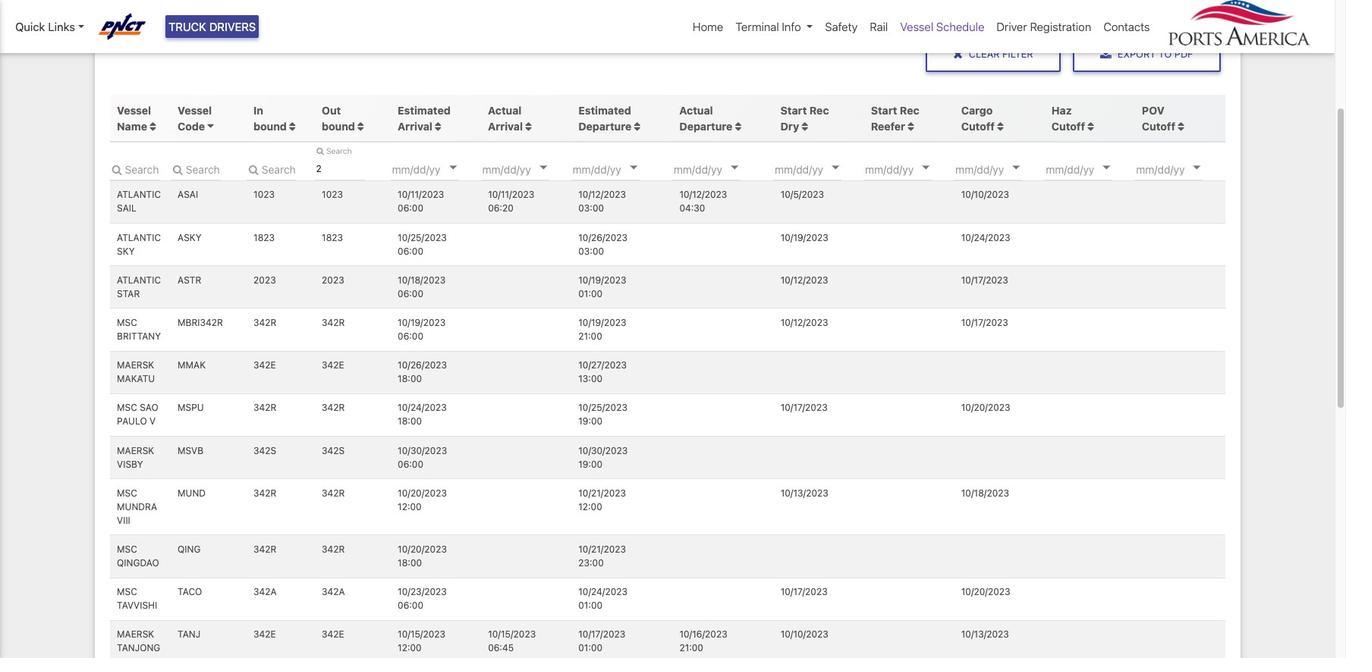 Task type: vqa. For each thing, say whether or not it's contained in the screenshot.


Task type: describe. For each thing, give the bounding box(es) containing it.
10/11/2023 06:00
[[398, 189, 444, 214]]

maersk for makatu
[[117, 360, 154, 371]]

terminal info link
[[730, 12, 819, 41]]

maersk visby
[[117, 445, 154, 470]]

10/19/2023 for 10/19/2023 01:00
[[578, 275, 626, 286]]

mm/dd/yy field for 2nd open calendar image from left
[[773, 158, 864, 181]]

18:00 for 10/20/2023 18:00
[[398, 558, 422, 569]]

mm/dd/yy field for 4th open calendar image
[[1135, 158, 1226, 181]]

visby
[[117, 459, 143, 470]]

pdf
[[1175, 48, 1193, 60]]

msc sao paulo v
[[117, 403, 158, 428]]

18:00 for 10/26/2023 18:00
[[398, 374, 422, 385]]

asai
[[178, 189, 198, 201]]

qingdao
[[117, 558, 159, 569]]

home link
[[687, 12, 730, 41]]

10/16/2023 21:00
[[680, 629, 728, 654]]

10/12/2023 03:00
[[578, 189, 626, 214]]

10/30/2023 06:00
[[398, 445, 447, 470]]

quick links link
[[15, 18, 84, 35]]

10/19/2023 for 10/19/2023 06:00
[[398, 317, 446, 329]]

qing
[[178, 544, 201, 556]]

filter
[[1003, 48, 1033, 60]]

msc for msc mundra viii
[[117, 488, 137, 499]]

actual arrival
[[488, 104, 523, 133]]

03:00 for 10/12/2023 03:00
[[578, 203, 604, 214]]

safety link
[[819, 12, 864, 41]]

1 342a from the left
[[254, 587, 277, 598]]

msc mundra viii
[[117, 488, 157, 527]]

maersk makatu
[[117, 360, 155, 385]]

mm/dd/yy field for fifth open calendar icon from right
[[390, 158, 482, 181]]

bound for out
[[322, 120, 355, 133]]

10/26/2023 18:00
[[398, 360, 447, 385]]

cutoff for pov
[[1142, 120, 1176, 133]]

arrival for estimated arrival
[[398, 120, 432, 133]]

brittany
[[117, 331, 161, 342]]

vessel schedule link
[[894, 12, 991, 41]]

atlantic for sky
[[117, 232, 161, 243]]

quick
[[15, 20, 45, 33]]

10/15/2023 for 12:00
[[398, 629, 446, 641]]

mm/dd/yy field for 3rd open calendar icon from right
[[571, 158, 662, 181]]

safety
[[825, 20, 858, 33]]

rail link
[[864, 12, 894, 41]]

export
[[1118, 48, 1156, 60]]

in bound
[[254, 104, 289, 133]]

3 open calendar image from the left
[[630, 166, 637, 170]]

cutoff for haz
[[1052, 120, 1085, 133]]

06:00 for 10/19/2023 06:00
[[398, 331, 423, 342]]

10/25/2023 19:00
[[578, 403, 628, 428]]

vessel for code
[[178, 104, 212, 117]]

10/25/2023 for 06:00
[[398, 232, 447, 243]]

astr
[[178, 275, 201, 286]]

10/30/2023 for 19:00
[[578, 445, 628, 457]]

10/11/2023 for 06:20
[[488, 189, 535, 201]]

msc brittany
[[117, 317, 161, 342]]

links
[[48, 20, 75, 33]]

atlantic sail
[[117, 189, 161, 214]]

estimated departure
[[578, 104, 632, 133]]

10/24/2023 01:00
[[578, 587, 628, 612]]

mundra
[[117, 501, 157, 513]]

out
[[322, 104, 341, 117]]

bound for in
[[254, 120, 287, 133]]

3 open calendar image from the left
[[1103, 166, 1111, 170]]

mbri342r
[[178, 317, 223, 329]]

haz cutoff
[[1052, 104, 1085, 133]]

departure for estimated
[[578, 120, 632, 133]]

cargo cutoff
[[961, 104, 995, 133]]

registration
[[1030, 20, 1092, 33]]

v
[[150, 416, 156, 428]]

start rec dry
[[781, 104, 829, 133]]

18:00 for 10/24/2023 18:00
[[398, 416, 422, 428]]

rail
[[870, 20, 888, 33]]

10/23/2023 06:00
[[398, 587, 447, 612]]

pov cutoff
[[1142, 104, 1176, 133]]

2 342a from the left
[[322, 587, 345, 598]]

10/11/2023 for 06:00
[[398, 189, 444, 201]]

12:00 for 10/15/2023 12:00
[[398, 643, 422, 654]]

06:00 for 10/25/2023 06:00
[[398, 246, 423, 257]]

estimated for departure
[[578, 104, 631, 117]]

10/19/2023 21:00
[[578, 317, 626, 342]]

10/27/2023
[[578, 360, 627, 371]]

10/18/2023 for 10/18/2023
[[961, 488, 1009, 499]]

10/11/2023 06:20
[[488, 189, 535, 214]]

vessel name
[[117, 104, 151, 133]]

10/15/2023 for 06:45
[[488, 629, 536, 641]]

rec for start rec dry
[[810, 104, 829, 117]]

mmak
[[178, 360, 206, 371]]

haz
[[1052, 104, 1072, 117]]

start for reefer
[[871, 104, 897, 117]]

tavvishi
[[117, 600, 157, 612]]

star
[[117, 288, 140, 300]]

10/18/2023 for 10/18/2023 06:00
[[398, 275, 446, 286]]

mm/dd/yy field for first open calendar image from the left
[[672, 158, 763, 181]]

10/26/2023 03:00
[[578, 232, 628, 257]]

10/21/2023 for 23:00
[[578, 544, 626, 556]]

actual for actual departure
[[680, 104, 713, 117]]

10/26/2023 for 18:00
[[398, 360, 447, 371]]

2 1823 from the left
[[322, 232, 343, 243]]

truck drivers
[[169, 20, 256, 33]]

atlantic sky
[[117, 232, 161, 257]]

atlantic for sail
[[117, 189, 161, 201]]

msc for msc sao paulo v
[[117, 403, 137, 414]]

home
[[693, 20, 724, 33]]

msc for msc tavvishi
[[117, 587, 137, 598]]

driver registration
[[997, 20, 1092, 33]]

1 vertical spatial 10/10/2023
[[781, 629, 829, 641]]

23:00
[[578, 558, 604, 569]]

1 1823 from the left
[[254, 232, 275, 243]]

clear filter
[[969, 48, 1033, 60]]

01:00 for 10/19/2023 01:00
[[578, 288, 603, 300]]

2 1023 from the left
[[322, 189, 343, 201]]

viii
[[117, 515, 130, 527]]

tanj
[[178, 629, 200, 641]]

in
[[254, 104, 263, 117]]

0 vertical spatial 10/10/2023
[[961, 189, 1009, 201]]

estimated arrival
[[398, 104, 451, 133]]

1 vertical spatial 10/13/2023
[[961, 629, 1009, 641]]

mspu
[[178, 403, 204, 414]]

10/19/2023 for 10/19/2023 21:00
[[578, 317, 626, 329]]

contacts
[[1104, 20, 1150, 33]]

1 open calendar image from the left
[[449, 166, 457, 170]]

10/19/2023 06:00
[[398, 317, 446, 342]]

vessel code
[[178, 104, 212, 133]]

10/24/2023 for 10/24/2023
[[961, 232, 1011, 243]]

21:00 for 10/16/2023 21:00
[[680, 643, 703, 654]]

schedule
[[937, 20, 985, 33]]



Task type: locate. For each thing, give the bounding box(es) containing it.
cutoff down cargo on the right of the page
[[961, 120, 995, 133]]

10/30/2023 19:00
[[578, 445, 628, 470]]

1 horizontal spatial 10/26/2023
[[578, 232, 628, 243]]

4 06:00 from the top
[[398, 331, 423, 342]]

10/15/2023 12:00
[[398, 629, 446, 654]]

10/17/2023
[[961, 275, 1009, 286], [961, 317, 1009, 329], [781, 403, 828, 414], [781, 587, 828, 598], [578, 629, 626, 641]]

1 horizontal spatial 1823
[[322, 232, 343, 243]]

1 departure from the left
[[578, 120, 632, 133]]

1 vertical spatial 21:00
[[680, 643, 703, 654]]

0 vertical spatial 03:00
[[578, 203, 604, 214]]

1 horizontal spatial 10/25/2023
[[578, 403, 628, 414]]

1 vertical spatial 10/25/2023
[[578, 403, 628, 414]]

12:00 inside 10/15/2023 12:00
[[398, 643, 422, 654]]

8 mm/dd/yy field from the left
[[1044, 158, 1136, 181]]

1 vertical spatial 10/26/2023
[[398, 360, 447, 371]]

21:00 down 10/16/2023
[[680, 643, 703, 654]]

0 horizontal spatial 10/25/2023
[[398, 232, 447, 243]]

12:00 up 10/21/2023 23:00
[[578, 501, 602, 513]]

10/24/2023 for 10/24/2023 01:00
[[578, 587, 628, 598]]

2 342s from the left
[[322, 445, 345, 457]]

10/30/2023 down 10/24/2023 18:00
[[398, 445, 447, 457]]

drivers
[[209, 20, 256, 33]]

mm/dd/yy field for 2nd open calendar icon from left
[[481, 158, 572, 181]]

2 vertical spatial 10/24/2023
[[578, 587, 628, 598]]

mm/dd/yy field down "pov cutoff"
[[1135, 158, 1226, 181]]

06:00 inside 10/11/2023 06:00
[[398, 203, 423, 214]]

1 342s from the left
[[254, 445, 276, 457]]

10/21/2023 up 23:00 at the left bottom of page
[[578, 544, 626, 556]]

maersk inside "maersk tanjong"
[[117, 629, 154, 641]]

0 vertical spatial maersk
[[117, 360, 154, 371]]

estimated inside 'estimated departure'
[[578, 104, 631, 117]]

10/26/2023 for 03:00
[[578, 232, 628, 243]]

arrival for actual arrival
[[488, 120, 523, 133]]

0 vertical spatial 18:00
[[398, 374, 422, 385]]

cutoff
[[961, 120, 995, 133], [1052, 120, 1085, 133], [1142, 120, 1176, 133]]

10/21/2023 23:00
[[578, 544, 626, 569]]

2 10/15/2023 from the left
[[488, 629, 536, 641]]

2 open calendar image from the left
[[539, 166, 547, 170]]

export to pdf
[[1118, 48, 1193, 60]]

19:00 up 10/30/2023 19:00
[[578, 416, 603, 428]]

bound down out
[[322, 120, 355, 133]]

0 horizontal spatial start
[[781, 104, 807, 117]]

0 vertical spatial 01:00
[[578, 288, 603, 300]]

bound down in
[[254, 120, 287, 133]]

18:00 inside 10/24/2023 18:00
[[398, 416, 422, 428]]

2 10/30/2023 from the left
[[578, 445, 628, 457]]

10/25/2023 down 10/11/2023 06:00
[[398, 232, 447, 243]]

01:00 for 10/24/2023 01:00
[[578, 600, 603, 612]]

vessel up code
[[178, 104, 212, 117]]

2 vertical spatial atlantic
[[117, 275, 161, 286]]

sail
[[117, 203, 137, 214]]

1 horizontal spatial 10/15/2023
[[488, 629, 536, 641]]

2 01:00 from the top
[[578, 600, 603, 612]]

10/23/2023
[[398, 587, 447, 598]]

0 vertical spatial 10/24/2023
[[961, 232, 1011, 243]]

driver registration link
[[991, 12, 1098, 41]]

maersk
[[117, 360, 154, 371], [117, 445, 154, 457], [117, 629, 154, 641]]

06:00 for 10/23/2023 06:00
[[398, 600, 423, 612]]

0 vertical spatial 10/13/2023
[[781, 488, 829, 499]]

10/30/2023 for 06:00
[[398, 445, 447, 457]]

sao
[[140, 403, 158, 414]]

bound inside "in bound"
[[254, 120, 287, 133]]

06:00 inside 10/23/2023 06:00
[[398, 600, 423, 612]]

1 horizontal spatial 10/10/2023
[[961, 189, 1009, 201]]

06:00 inside 10/30/2023 06:00
[[398, 459, 423, 470]]

01:00 inside 10/19/2023 01:00
[[578, 288, 603, 300]]

1 start from the left
[[781, 104, 807, 117]]

21:00 inside 10/19/2023 21:00
[[578, 331, 602, 342]]

06:00 inside '10/18/2023 06:00'
[[398, 288, 423, 300]]

06:00 up '10/18/2023 06:00'
[[398, 246, 423, 257]]

0 horizontal spatial 10/18/2023
[[398, 275, 446, 286]]

10/21/2023 down 10/30/2023 19:00
[[578, 488, 626, 499]]

1 horizontal spatial cutoff
[[1052, 120, 1085, 133]]

10/11/2023 up the 10/25/2023 06:00
[[398, 189, 444, 201]]

mm/dd/yy field for first open calendar icon from the right
[[954, 158, 1045, 181]]

0 vertical spatial 10/18/2023
[[398, 275, 446, 286]]

1 19:00 from the top
[[578, 416, 603, 428]]

1 18:00 from the top
[[398, 374, 422, 385]]

3 maersk from the top
[[117, 629, 154, 641]]

10/25/2023 down 13:00
[[578, 403, 628, 414]]

1 atlantic from the top
[[117, 189, 161, 201]]

1 2023 from the left
[[254, 275, 276, 286]]

1 vertical spatial 10/21/2023
[[578, 544, 626, 556]]

06:00 inside 10/19/2023 06:00
[[398, 331, 423, 342]]

01:00 up 10/17/2023 01:00
[[578, 600, 603, 612]]

cutoff down haz
[[1052, 120, 1085, 133]]

1 vertical spatial 01:00
[[578, 600, 603, 612]]

vessel for name
[[117, 104, 151, 117]]

06:00 down 10/23/2023
[[398, 600, 423, 612]]

to
[[1159, 48, 1172, 60]]

1 vertical spatial 10/24/2023
[[398, 403, 447, 414]]

msc up paulo
[[117, 403, 137, 414]]

1 vertical spatial 18:00
[[398, 416, 422, 428]]

1 10/11/2023 from the left
[[398, 189, 444, 201]]

18:00 up 10/23/2023
[[398, 558, 422, 569]]

departure
[[578, 120, 632, 133], [680, 120, 733, 133]]

clear filter button
[[926, 36, 1061, 72]]

None field
[[110, 158, 160, 181], [170, 158, 220, 181], [246, 158, 296, 181], [315, 158, 365, 181], [110, 158, 160, 181], [170, 158, 220, 181], [246, 158, 296, 181], [315, 158, 365, 181]]

atlantic up sky
[[117, 232, 161, 243]]

1 vertical spatial maersk
[[117, 445, 154, 457]]

maersk up makatu at left bottom
[[117, 360, 154, 371]]

maersk inside maersk makatu
[[117, 360, 154, 371]]

0 horizontal spatial cutoff
[[961, 120, 995, 133]]

2 06:00 from the top
[[398, 246, 423, 257]]

download image
[[1100, 48, 1112, 60]]

open calendar image
[[449, 166, 457, 170], [539, 166, 547, 170], [630, 166, 637, 170], [922, 166, 930, 170], [1013, 166, 1020, 170]]

1 cutoff from the left
[[961, 120, 995, 133]]

departure up 10/12/2023 04:30 on the right
[[680, 120, 733, 133]]

1 horizontal spatial 10/13/2023
[[961, 629, 1009, 641]]

1 horizontal spatial 342s
[[322, 445, 345, 457]]

10/20/2023
[[961, 403, 1011, 414], [398, 488, 447, 499], [398, 544, 447, 556], [961, 587, 1011, 598]]

6 06:00 from the top
[[398, 600, 423, 612]]

2 vertical spatial maersk
[[117, 629, 154, 641]]

21:00 up 10/27/2023 at bottom left
[[578, 331, 602, 342]]

maersk tanjong
[[117, 629, 160, 654]]

msc qingdao
[[117, 544, 159, 569]]

10/18/2023
[[398, 275, 446, 286], [961, 488, 1009, 499]]

342r
[[254, 317, 277, 329], [322, 317, 345, 329], [254, 403, 277, 414], [322, 403, 345, 414], [254, 488, 277, 499], [322, 488, 345, 499], [254, 544, 277, 556], [322, 544, 345, 556]]

0 horizontal spatial 10/13/2023
[[781, 488, 829, 499]]

3 06:00 from the top
[[398, 288, 423, 300]]

10/20/2023 18:00
[[398, 544, 447, 569]]

06:00 up the 10/25/2023 06:00
[[398, 203, 423, 214]]

1 msc from the top
[[117, 317, 137, 329]]

4 msc from the top
[[117, 544, 137, 556]]

1 horizontal spatial 10/24/2023
[[578, 587, 628, 598]]

rec for start rec reefer
[[900, 104, 920, 117]]

1 vertical spatial 03:00
[[578, 246, 604, 257]]

2 vertical spatial 18:00
[[398, 558, 422, 569]]

1 open calendar image from the left
[[731, 166, 738, 170]]

maersk up the visby
[[117, 445, 154, 457]]

mm/dd/yy field up 10/5/2023
[[773, 158, 864, 181]]

start rec reefer
[[871, 104, 920, 133]]

7 mm/dd/yy field from the left
[[954, 158, 1045, 181]]

10/19/2023 down '10/18/2023 06:00'
[[398, 317, 446, 329]]

10/27/2023 13:00
[[578, 360, 627, 385]]

mm/dd/yy field for second open calendar icon from right
[[864, 158, 955, 181]]

2023
[[254, 275, 276, 286], [322, 275, 344, 286]]

1 horizontal spatial 10/11/2023
[[488, 189, 535, 201]]

19:00 inside 10/30/2023 19:00
[[578, 459, 603, 470]]

actual for actual arrival
[[488, 104, 522, 117]]

bound inside out bound
[[322, 120, 355, 133]]

2 cutoff from the left
[[1052, 120, 1085, 133]]

paulo
[[117, 416, 147, 428]]

10/25/2023 06:00
[[398, 232, 447, 257]]

sky
[[117, 246, 135, 257]]

code
[[178, 120, 205, 133]]

03:00 inside 10/12/2023 03:00
[[578, 203, 604, 214]]

terminal
[[736, 20, 779, 33]]

10/10/2023
[[961, 189, 1009, 201], [781, 629, 829, 641]]

0 horizontal spatial 1823
[[254, 232, 275, 243]]

start up the dry
[[781, 104, 807, 117]]

1 horizontal spatial arrival
[[488, 120, 523, 133]]

bound
[[254, 120, 287, 133], [322, 120, 355, 133]]

06:00 for 10/18/2023 06:00
[[398, 288, 423, 300]]

1 horizontal spatial rec
[[900, 104, 920, 117]]

0 horizontal spatial 2023
[[254, 275, 276, 286]]

21:00 for 10/19/2023 21:00
[[578, 331, 602, 342]]

1 horizontal spatial 10/18/2023
[[961, 488, 1009, 499]]

maersk for visby
[[117, 445, 154, 457]]

03:00 up 10/26/2023 03:00
[[578, 203, 604, 214]]

06:45
[[488, 643, 514, 654]]

01:00 inside 10/17/2023 01:00
[[578, 643, 603, 654]]

0 vertical spatial 10/25/2023
[[398, 232, 447, 243]]

0 horizontal spatial 10/11/2023
[[398, 189, 444, 201]]

0 horizontal spatial 10/30/2023
[[398, 445, 447, 457]]

1 bound from the left
[[254, 120, 287, 133]]

maersk for tanjong
[[117, 629, 154, 641]]

10/19/2023 01:00
[[578, 275, 626, 300]]

taco
[[178, 587, 202, 598]]

19:00 for 10/25/2023 19:00
[[578, 416, 603, 428]]

atlantic star
[[117, 275, 161, 300]]

2 msc from the top
[[117, 403, 137, 414]]

01:00 down 10/24/2023 01:00
[[578, 643, 603, 654]]

maersk up tanjong
[[117, 629, 154, 641]]

10/11/2023
[[398, 189, 444, 201], [488, 189, 535, 201]]

msc inside msc qingdao
[[117, 544, 137, 556]]

18:00 up 10/24/2023 18:00
[[398, 374, 422, 385]]

10/25/2023
[[398, 232, 447, 243], [578, 403, 628, 414]]

msc for msc brittany
[[117, 317, 137, 329]]

reefer
[[871, 120, 905, 133]]

start inside the start rec dry
[[781, 104, 807, 117]]

04:30
[[680, 203, 705, 214]]

msc up brittany
[[117, 317, 137, 329]]

2 maersk from the top
[[117, 445, 154, 457]]

10/24/2023 for 10/24/2023 18:00
[[398, 403, 447, 414]]

driver
[[997, 20, 1027, 33]]

01:00 for 10/17/2023 01:00
[[578, 643, 603, 654]]

10/19/2023 down 10/26/2023 03:00
[[578, 275, 626, 286]]

2 19:00 from the top
[[578, 459, 603, 470]]

mm/dd/yy field
[[390, 158, 482, 181], [481, 158, 572, 181], [571, 158, 662, 181], [672, 158, 763, 181], [773, 158, 864, 181], [864, 158, 955, 181], [954, 158, 1045, 181], [1044, 158, 1136, 181], [1135, 158, 1226, 181]]

10/24/2023 18:00
[[398, 403, 447, 428]]

cutoff for cargo
[[961, 120, 995, 133]]

03:00 inside 10/26/2023 03:00
[[578, 246, 604, 257]]

1 horizontal spatial bound
[[322, 120, 355, 133]]

2 horizontal spatial vessel
[[900, 20, 934, 33]]

1 01:00 from the top
[[578, 288, 603, 300]]

3 01:00 from the top
[[578, 643, 603, 654]]

10/21/2023
[[578, 488, 626, 499], [578, 544, 626, 556]]

4 open calendar image from the left
[[1193, 166, 1201, 170]]

2 actual from the left
[[680, 104, 713, 117]]

10/11/2023 up 06:20
[[488, 189, 535, 201]]

4 mm/dd/yy field from the left
[[672, 158, 763, 181]]

10/26/2023 down 10/12/2023 03:00
[[578, 232, 628, 243]]

open calendar image
[[731, 166, 738, 170], [832, 166, 840, 170], [1103, 166, 1111, 170], [1193, 166, 1201, 170]]

atlantic for star
[[117, 275, 161, 286]]

2 estimated from the left
[[578, 104, 631, 117]]

2 bound from the left
[[322, 120, 355, 133]]

10/15/2023 down 10/23/2023 06:00
[[398, 629, 446, 641]]

9 mm/dd/yy field from the left
[[1135, 158, 1226, 181]]

5 open calendar image from the left
[[1013, 166, 1020, 170]]

10/25/2023 for 19:00
[[578, 403, 628, 414]]

06:00 up the 10/20/2023 12:00
[[398, 459, 423, 470]]

arrival inside estimated arrival
[[398, 120, 432, 133]]

2 18:00 from the top
[[398, 416, 422, 428]]

rec inside the start rec dry
[[810, 104, 829, 117]]

3 mm/dd/yy field from the left
[[571, 158, 662, 181]]

0 horizontal spatial 21:00
[[578, 331, 602, 342]]

makatu
[[117, 374, 155, 385]]

atlantic up sail
[[117, 189, 161, 201]]

10/16/2023
[[680, 629, 728, 641]]

2 start from the left
[[871, 104, 897, 117]]

1 10/30/2023 from the left
[[398, 445, 447, 457]]

vessel up name on the left of the page
[[117, 104, 151, 117]]

06:00 inside the 10/25/2023 06:00
[[398, 246, 423, 257]]

1 horizontal spatial 342a
[[322, 587, 345, 598]]

mm/dd/yy field down reefer
[[864, 158, 955, 181]]

atlantic
[[117, 189, 161, 201], [117, 232, 161, 243], [117, 275, 161, 286]]

2 horizontal spatial cutoff
[[1142, 120, 1176, 133]]

1 horizontal spatial 21:00
[[680, 643, 703, 654]]

mm/dd/yy field up 10/12/2023 04:30 on the right
[[672, 158, 763, 181]]

2 10/11/2023 from the left
[[488, 189, 535, 201]]

3 cutoff from the left
[[1142, 120, 1176, 133]]

1 horizontal spatial 1023
[[322, 189, 343, 201]]

1 arrival from the left
[[398, 120, 432, 133]]

1 horizontal spatial start
[[871, 104, 897, 117]]

0 horizontal spatial actual
[[488, 104, 522, 117]]

msc for msc qingdao
[[117, 544, 137, 556]]

10/19/2023 for 10/19/2023
[[781, 232, 829, 243]]

msc up qingdao
[[117, 544, 137, 556]]

10/19/2023 down 10/5/2023
[[781, 232, 829, 243]]

0 horizontal spatial 10/26/2023
[[398, 360, 447, 371]]

1 horizontal spatial 2023
[[322, 275, 344, 286]]

1 horizontal spatial actual
[[680, 104, 713, 117]]

12:00 down 10/23/2023 06:00
[[398, 643, 422, 654]]

msc inside msc mundra viii
[[117, 488, 137, 499]]

10/19/2023 down 10/19/2023 01:00
[[578, 317, 626, 329]]

6 mm/dd/yy field from the left
[[864, 158, 955, 181]]

03:00 for 10/26/2023 03:00
[[578, 246, 604, 257]]

5 06:00 from the top
[[398, 459, 423, 470]]

mm/dd/yy field down haz cutoff
[[1044, 158, 1136, 181]]

cutoff down pov
[[1142, 120, 1176, 133]]

out bound
[[322, 104, 358, 133]]

mm/dd/yy field up 10/12/2023 03:00
[[571, 158, 662, 181]]

info
[[782, 20, 801, 33]]

msc up 'mundra'
[[117, 488, 137, 499]]

3 18:00 from the top
[[398, 558, 422, 569]]

rec inside start rec reefer
[[900, 104, 920, 117]]

truck drivers link
[[165, 15, 259, 38]]

10/24/2023
[[961, 232, 1011, 243], [398, 403, 447, 414], [578, 587, 628, 598]]

msc up tavvishi
[[117, 587, 137, 598]]

actual inside actual arrival
[[488, 104, 522, 117]]

1 10/15/2023 from the left
[[398, 629, 446, 641]]

06:00 up 10/26/2023 18:00
[[398, 331, 423, 342]]

1 vertical spatial atlantic
[[117, 232, 161, 243]]

2 arrival from the left
[[488, 120, 523, 133]]

estimated
[[398, 104, 451, 117], [578, 104, 631, 117]]

1023
[[254, 189, 275, 201], [322, 189, 343, 201]]

mund
[[178, 488, 206, 499]]

mm/dd/yy field for 3rd open calendar image from the left
[[1044, 158, 1136, 181]]

0 horizontal spatial estimated
[[398, 104, 451, 117]]

342e
[[254, 360, 276, 371], [322, 360, 344, 371], [254, 629, 276, 641], [322, 629, 344, 641]]

1 horizontal spatial vessel
[[178, 104, 212, 117]]

2 03:00 from the top
[[578, 246, 604, 257]]

19:00 for 10/30/2023 19:00
[[578, 459, 603, 470]]

3 msc from the top
[[117, 488, 137, 499]]

start for dry
[[781, 104, 807, 117]]

5 mm/dd/yy field from the left
[[773, 158, 864, 181]]

1 10/21/2023 from the top
[[578, 488, 626, 499]]

0 vertical spatial 21:00
[[578, 331, 602, 342]]

06:20
[[488, 203, 514, 214]]

10/19/2023
[[781, 232, 829, 243], [578, 275, 626, 286], [398, 317, 446, 329], [578, 317, 626, 329]]

10/20/2023 12:00
[[398, 488, 447, 513]]

mm/dd/yy field up 10/11/2023 06:00
[[390, 158, 482, 181]]

1 vertical spatial 19:00
[[578, 459, 603, 470]]

19:00 inside 10/25/2023 19:00
[[578, 416, 603, 428]]

06:00 up 10/19/2023 06:00 on the left of the page
[[398, 288, 423, 300]]

start up reefer
[[871, 104, 897, 117]]

5 msc from the top
[[117, 587, 137, 598]]

0 horizontal spatial 342s
[[254, 445, 276, 457]]

msc inside msc brittany
[[117, 317, 137, 329]]

terminal info
[[736, 20, 801, 33]]

mm/dd/yy field down cargo cutoff at the top of the page
[[954, 158, 1045, 181]]

342s
[[254, 445, 276, 457], [322, 445, 345, 457]]

2 atlantic from the top
[[117, 232, 161, 243]]

1 mm/dd/yy field from the left
[[390, 158, 482, 181]]

10/21/2023 for 12:00
[[578, 488, 626, 499]]

0 vertical spatial 10/21/2023
[[578, 488, 626, 499]]

0 horizontal spatial vessel
[[117, 104, 151, 117]]

18:00 inside "10/20/2023 18:00"
[[398, 558, 422, 569]]

2 open calendar image from the left
[[832, 166, 840, 170]]

close image
[[953, 48, 963, 60]]

12:00 inside the 10/20/2023 12:00
[[398, 501, 422, 513]]

1 horizontal spatial 10/30/2023
[[578, 445, 628, 457]]

12:00 for 10/21/2023 12:00
[[578, 501, 602, 513]]

06:00 for 10/11/2023 06:00
[[398, 203, 423, 214]]

06:00 for 10/30/2023 06:00
[[398, 459, 423, 470]]

name
[[117, 120, 147, 133]]

0 horizontal spatial 342a
[[254, 587, 277, 598]]

12:00 inside "10/21/2023 12:00"
[[578, 501, 602, 513]]

2 horizontal spatial 10/24/2023
[[961, 232, 1011, 243]]

03:00 up 10/19/2023 01:00
[[578, 246, 604, 257]]

0 horizontal spatial rec
[[810, 104, 829, 117]]

departure up 10/12/2023 03:00
[[578, 120, 632, 133]]

1 1023 from the left
[[254, 189, 275, 201]]

estimated for arrival
[[398, 104, 451, 117]]

10/17/2023 01:00
[[578, 629, 626, 654]]

0 horizontal spatial departure
[[578, 120, 632, 133]]

2 2023 from the left
[[322, 275, 344, 286]]

msc tavvishi
[[117, 587, 157, 612]]

12:00
[[398, 501, 422, 513], [578, 501, 602, 513], [398, 643, 422, 654]]

mm/dd/yy field up the 10/11/2023 06:20
[[481, 158, 572, 181]]

start inside start rec reefer
[[871, 104, 897, 117]]

vessel for schedule
[[900, 20, 934, 33]]

2 mm/dd/yy field from the left
[[481, 158, 572, 181]]

01:00 up 10/19/2023 21:00
[[578, 288, 603, 300]]

0 horizontal spatial 10/24/2023
[[398, 403, 447, 414]]

10/15/2023 up 06:45
[[488, 629, 536, 641]]

18:00 up 10/30/2023 06:00 at the left bottom of the page
[[398, 416, 422, 428]]

3 atlantic from the top
[[117, 275, 161, 286]]

19:00 up "10/21/2023 12:00"
[[578, 459, 603, 470]]

departure for actual
[[680, 120, 733, 133]]

10/15/2023
[[398, 629, 446, 641], [488, 629, 536, 641]]

2 10/21/2023 from the top
[[578, 544, 626, 556]]

21:00 inside 10/16/2023 21:00
[[680, 643, 703, 654]]

msc inside the msc sao paulo v
[[117, 403, 137, 414]]

quick links
[[15, 20, 75, 33]]

1 horizontal spatial departure
[[680, 120, 733, 133]]

1 actual from the left
[[488, 104, 522, 117]]

asky
[[178, 232, 202, 243]]

actual inside actual departure
[[680, 104, 713, 117]]

0 horizontal spatial arrival
[[398, 120, 432, 133]]

1 maersk from the top
[[117, 360, 154, 371]]

10/26/2023 down 10/19/2023 06:00 on the left of the page
[[398, 360, 447, 371]]

10/30/2023 down 10/25/2023 19:00
[[578, 445, 628, 457]]

19:00
[[578, 416, 603, 428], [578, 459, 603, 470]]

atlantic up star
[[117, 275, 161, 286]]

1 03:00 from the top
[[578, 203, 604, 214]]

1 vertical spatial 10/18/2023
[[961, 488, 1009, 499]]

2 departure from the left
[[680, 120, 733, 133]]

0 horizontal spatial 10/15/2023
[[398, 629, 446, 641]]

0 horizontal spatial bound
[[254, 120, 287, 133]]

13:00
[[578, 374, 603, 385]]

tanjong
[[117, 643, 160, 654]]

12:00 up "10/20/2023 18:00"
[[398, 501, 422, 513]]

18:00 inside 10/26/2023 18:00
[[398, 374, 422, 385]]

rec
[[810, 104, 829, 117], [900, 104, 920, 117]]

2 vertical spatial 01:00
[[578, 643, 603, 654]]

01:00 inside 10/24/2023 01:00
[[578, 600, 603, 612]]

1 06:00 from the top
[[398, 203, 423, 214]]

4 open calendar image from the left
[[922, 166, 930, 170]]

vessel right rail
[[900, 20, 934, 33]]

2 rec from the left
[[900, 104, 920, 117]]

1 rec from the left
[[810, 104, 829, 117]]

0 horizontal spatial 10/10/2023
[[781, 629, 829, 641]]

0 vertical spatial 19:00
[[578, 416, 603, 428]]

1 horizontal spatial estimated
[[578, 104, 631, 117]]

0 vertical spatial 10/26/2023
[[578, 232, 628, 243]]

0 horizontal spatial 1023
[[254, 189, 275, 201]]

pov
[[1142, 104, 1165, 117]]

1 estimated from the left
[[398, 104, 451, 117]]

12:00 for 10/20/2023 12:00
[[398, 501, 422, 513]]

0 vertical spatial atlantic
[[117, 189, 161, 201]]

msc inside msc tavvishi
[[117, 587, 137, 598]]



